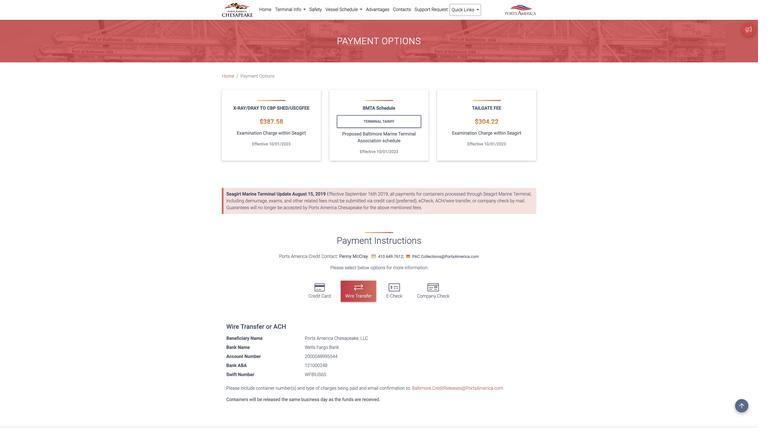 Task type: describe. For each thing, give the bounding box(es) containing it.
2 vertical spatial be
[[257, 397, 262, 402]]

effective 10/01/2023 for $387.58
[[252, 142, 291, 147]]

number for account number
[[245, 354, 261, 359]]

e-check link
[[382, 281, 407, 302]]

number(s)
[[276, 386, 297, 391]]

phone office image
[[372, 255, 376, 259]]

0 vertical spatial be
[[340, 198, 345, 204]]

account
[[227, 354, 244, 359]]

longer
[[264, 205, 277, 211]]

1 vertical spatial home link
[[222, 73, 234, 80]]

tariff
[[383, 119, 395, 124]]

company
[[417, 294, 437, 299]]

america for chesapeake,
[[317, 336, 333, 341]]

processed
[[445, 192, 466, 197]]

2 vertical spatial for
[[387, 265, 392, 270]]

effective for fee
[[468, 142, 484, 147]]

1 vertical spatial will
[[250, 397, 256, 402]]

of
[[316, 386, 320, 391]]

1 horizontal spatial home
[[260, 7, 272, 12]]

to:
[[406, 386, 411, 391]]

wells
[[305, 345, 316, 350]]

0 vertical spatial for
[[417, 192, 422, 197]]

(preferred),
[[396, 198, 418, 204]]

transfer for wire transfer or ach
[[241, 323, 265, 330]]

bank name
[[227, 345, 250, 350]]

charges
[[321, 386, 337, 391]]

safety
[[310, 7, 322, 12]]

please for please include container number(s) and type of charges being paid and email confirmation to: baltimore.creditreleases@portsamerica.com
[[227, 386, 240, 391]]

e-check
[[387, 294, 403, 299]]

terminal up baltimore
[[364, 119, 382, 124]]

please include container number(s) and type of charges being paid and email confirmation to: baltimore.creditreleases@portsamerica.com
[[227, 386, 504, 391]]

payments
[[396, 192, 416, 197]]

bmta schedule
[[363, 106, 396, 111]]

bank for bank aba
[[227, 363, 237, 368]]

wells fargo bank
[[305, 345, 339, 350]]

ports america chesapeake, llc
[[305, 336, 368, 341]]

2019
[[316, 192, 326, 197]]

1 horizontal spatial and
[[298, 386, 305, 391]]

being
[[338, 386, 349, 391]]

1 credit from the top
[[309, 254, 321, 259]]

baltimore
[[363, 131, 383, 137]]

demurrage,
[[246, 198, 268, 204]]

terminal tariff
[[364, 119, 395, 124]]

select
[[345, 265, 357, 270]]

examination charge within seagirt for $304.22
[[453, 131, 522, 136]]

advantages
[[366, 7, 390, 12]]

received.
[[363, 397, 381, 402]]

1 vertical spatial by
[[303, 205, 308, 211]]

name for beneficiary name
[[251, 336, 263, 341]]

charge for $387.58
[[263, 131, 278, 136]]

16th
[[368, 192, 377, 197]]

other
[[293, 198, 303, 204]]

baltimore.creditreleases@portsamerica.com link
[[412, 386, 504, 391]]

examination for $304.22
[[453, 131, 478, 136]]

support request
[[415, 7, 448, 12]]

or inside effective september 16th 2019, all payments for containers processed through seagirt marine terminal, including demurrage, exams, and other related fees must be submitted via credit card (preferred), echeck, ach/wire transfer, or company check by mail. guarantees will no longer be accepted by ports america chesapeake for the above mentioned fees.
[[473, 198, 477, 204]]

swift
[[227, 372, 237, 377]]

effective for schedule
[[360, 150, 376, 154]]

transfer,
[[456, 198, 472, 204]]

charge for $304.22
[[479, 131, 493, 136]]

schedule for vessel schedule
[[340, 7, 358, 12]]

company check link
[[413, 281, 454, 302]]

paid
[[350, 386, 358, 391]]

0 horizontal spatial home
[[222, 74, 234, 79]]

please for please select below options for more information
[[331, 265, 344, 270]]

15,
[[308, 192, 315, 197]]

1 horizontal spatial effective 10/01/2023
[[360, 150, 399, 154]]

card
[[386, 198, 395, 204]]

1 vertical spatial or
[[266, 323, 272, 330]]

number for swift number
[[238, 372, 255, 377]]

all
[[390, 192, 395, 197]]

0 horizontal spatial the
[[282, 397, 288, 402]]

ports inside effective september 16th 2019, all payments for containers processed through seagirt marine terminal, including demurrage, exams, and other related fees must be submitted via credit card (preferred), echeck, ach/wire transfer, or company check by mail. guarantees will no longer be accepted by ports america chesapeake for the above mentioned fees.
[[309, 205, 320, 211]]

tailgate fee
[[473, 106, 502, 111]]

shed/uscgfee
[[277, 106, 310, 111]]

info
[[294, 7, 302, 12]]

llc
[[361, 336, 368, 341]]

schedule for bmta schedule
[[377, 106, 396, 111]]

quick links
[[452, 7, 476, 12]]

x-ray/dray to cbp shed/uscgfee
[[234, 106, 310, 111]]

examination for $387.58
[[237, 131, 262, 136]]

1 vertical spatial be
[[278, 205, 283, 211]]

fees.
[[413, 205, 423, 211]]

1 horizontal spatial options
[[382, 36, 422, 47]]

support request link
[[413, 4, 450, 15]]

tab list containing credit card
[[222, 278, 537, 305]]

echeck,
[[419, 198, 435, 204]]

vessel
[[326, 7, 339, 12]]

day
[[321, 397, 328, 402]]

410.649.7612;
[[378, 254, 404, 259]]

1 vertical spatial payment
[[241, 74, 258, 79]]

bank aba
[[227, 363, 247, 368]]

marine inside proposed baltimore marine  terminal association schedule
[[384, 131, 398, 137]]

10/01/2023 for $304.22
[[485, 142, 506, 147]]

chesapeake,
[[335, 336, 360, 341]]

containers will be released the same business day as the funds are received.
[[227, 397, 381, 402]]

no
[[258, 205, 263, 211]]

1 horizontal spatial by
[[511, 198, 515, 204]]

will inside effective september 16th 2019, all payments for containers processed through seagirt marine terminal, including demurrage, exams, and other related fees must be submitted via credit card (preferred), echeck, ach/wire transfer, or company check by mail. guarantees will no longer be accepted by ports america chesapeake for the above mentioned fees.
[[251, 205, 257, 211]]

seagirt inside effective september 16th 2019, all payments for containers processed through seagirt marine terminal, including demurrage, exams, and other related fees must be submitted via credit card (preferred), echeck, ach/wire transfer, or company check by mail. guarantees will no longer be accepted by ports america chesapeake for the above mentioned fees.
[[484, 192, 498, 197]]

instructions
[[375, 235, 422, 246]]

name for bank name
[[238, 345, 250, 350]]

go to top image
[[736, 399, 749, 413]]

10/01/2023 for $387.58
[[269, 142, 291, 147]]

aba
[[238, 363, 247, 368]]

bank down ports america chesapeake, llc
[[329, 345, 339, 350]]

contacts
[[393, 7, 411, 12]]

marine inside effective september 16th 2019, all payments for containers processed through seagirt marine terminal, including demurrage, exams, and other related fees must be submitted via credit card (preferred), echeck, ach/wire transfer, or company check by mail. guarantees will no longer be accepted by ports america chesapeake for the above mentioned fees.
[[499, 192, 513, 197]]

business
[[302, 397, 320, 402]]

bank for bank name
[[227, 345, 237, 350]]

account number
[[227, 354, 261, 359]]

mentioned
[[391, 205, 412, 211]]

proposed baltimore marine  terminal association schedule
[[343, 131, 416, 144]]

$387.58
[[260, 118, 284, 125]]

e-
[[387, 294, 391, 299]]

fargo
[[317, 345, 328, 350]]

ports for ports america chesapeake, llc
[[305, 336, 316, 341]]

terminal left info
[[275, 7, 293, 12]]

please select below options for more information
[[331, 265, 428, 270]]



Task type: locate. For each thing, give the bounding box(es) containing it.
within for $304.22
[[494, 131, 506, 136]]

0 horizontal spatial charge
[[263, 131, 278, 136]]

410.649.7612; link
[[369, 254, 405, 259]]

0 vertical spatial schedule
[[340, 7, 358, 12]]

home
[[260, 7, 272, 12], [222, 74, 234, 79]]

links
[[464, 7, 475, 12]]

schedule right vessel
[[340, 7, 358, 12]]

within down '$387.58' at top left
[[279, 131, 291, 136]]

examination charge within seagirt down '$387.58' at top left
[[237, 131, 306, 136]]

number
[[245, 354, 261, 359], [238, 372, 255, 377]]

tab list
[[222, 278, 537, 305]]

0 vertical spatial payment
[[337, 36, 380, 47]]

including
[[227, 198, 244, 204]]

0 vertical spatial please
[[331, 265, 344, 270]]

0 vertical spatial home link
[[258, 4, 274, 15]]

marine up demurrage,
[[242, 192, 257, 197]]

be right must
[[340, 198, 345, 204]]

0 vertical spatial wire
[[346, 294, 355, 299]]

0 horizontal spatial transfer
[[241, 323, 265, 330]]

1 horizontal spatial or
[[473, 198, 477, 204]]

effective 10/01/2023 down '$387.58' at top left
[[252, 142, 291, 147]]

2 horizontal spatial for
[[417, 192, 422, 197]]

credit inside tab list
[[309, 294, 321, 299]]

transfer inside the wire transfer link
[[356, 294, 372, 299]]

vessel schedule
[[326, 7, 359, 12]]

options
[[371, 265, 386, 270]]

0 horizontal spatial schedule
[[340, 7, 358, 12]]

1 horizontal spatial transfer
[[356, 294, 372, 299]]

support
[[415, 7, 431, 12]]

advantages link
[[365, 4, 392, 15]]

and left type
[[298, 386, 305, 391]]

effective for ray/dray
[[252, 142, 268, 147]]

terminal info
[[275, 7, 303, 12]]

penny
[[339, 254, 352, 259]]

2000048995544
[[305, 354, 338, 359]]

pac.collections@portsamerica.com
[[413, 254, 479, 259]]

name
[[251, 336, 263, 341], [238, 345, 250, 350]]

wire transfer or ach
[[227, 323, 286, 330]]

2 examination charge within seagirt from the left
[[453, 131, 522, 136]]

card
[[322, 294, 331, 299]]

fee
[[494, 106, 502, 111]]

please down contact:
[[331, 265, 344, 270]]

1 examination charge within seagirt from the left
[[237, 131, 306, 136]]

wire for wire transfer
[[346, 294, 355, 299]]

0 vertical spatial credit
[[309, 254, 321, 259]]

for left more
[[387, 265, 392, 270]]

effective
[[252, 142, 268, 147], [468, 142, 484, 147], [360, 150, 376, 154], [327, 192, 344, 197]]

1 vertical spatial wire
[[227, 323, 239, 330]]

0 vertical spatial number
[[245, 354, 261, 359]]

terminal inside proposed baltimore marine  terminal association schedule
[[399, 131, 416, 137]]

2 horizontal spatial and
[[360, 386, 367, 391]]

within down $304.22 in the top of the page
[[494, 131, 506, 136]]

america for credit
[[291, 254, 308, 259]]

bmta
[[363, 106, 376, 111]]

0 vertical spatial ports
[[309, 205, 320, 211]]

1 vertical spatial payment options
[[241, 74, 275, 79]]

transfer up beneficiary name
[[241, 323, 265, 330]]

10/01/2023 down '$387.58' at top left
[[269, 142, 291, 147]]

1 horizontal spatial home link
[[258, 4, 274, 15]]

credit left card
[[309, 294, 321, 299]]

wire inside tab list
[[346, 294, 355, 299]]

confirmation
[[380, 386, 405, 391]]

examination charge within seagirt
[[237, 131, 306, 136], [453, 131, 522, 136]]

0 horizontal spatial be
[[257, 397, 262, 402]]

0 vertical spatial by
[[511, 198, 515, 204]]

terminal tariff link
[[337, 115, 422, 128]]

1 vertical spatial please
[[227, 386, 240, 391]]

0 vertical spatial transfer
[[356, 294, 372, 299]]

effective inside effective september 16th 2019, all payments for containers processed through seagirt marine terminal, including demurrage, exams, and other related fees must be submitted via credit card (preferred), echeck, ach/wire transfer, or company check by mail. guarantees will no longer be accepted by ports america chesapeake for the above mentioned fees.
[[327, 192, 344, 197]]

charge down $304.22 in the top of the page
[[479, 131, 493, 136]]

1 horizontal spatial charge
[[479, 131, 493, 136]]

container
[[256, 386, 275, 391]]

name up account number
[[238, 345, 250, 350]]

effective up must
[[327, 192, 344, 197]]

are
[[355, 397, 361, 402]]

and inside effective september 16th 2019, all payments for containers processed through seagirt marine terminal, including demurrage, exams, and other related fees must be submitted via credit card (preferred), echeck, ach/wire transfer, or company check by mail. guarantees will no longer be accepted by ports america chesapeake for the above mentioned fees.
[[284, 198, 292, 204]]

0 horizontal spatial marine
[[242, 192, 257, 197]]

schedule up tariff
[[377, 106, 396, 111]]

bank up swift
[[227, 363, 237, 368]]

examination down $304.22 in the top of the page
[[453, 131, 478, 136]]

0 horizontal spatial by
[[303, 205, 308, 211]]

0 vertical spatial payment options
[[337, 36, 422, 47]]

by left "mail."
[[511, 198, 515, 204]]

2 check from the left
[[438, 294, 450, 299]]

schedule inside vessel schedule link
[[340, 7, 358, 12]]

request
[[432, 7, 448, 12]]

2 vertical spatial payment
[[337, 235, 372, 246]]

1 check from the left
[[391, 294, 403, 299]]

within
[[279, 131, 291, 136], [494, 131, 506, 136]]

0 vertical spatial america
[[321, 205, 337, 211]]

and down update
[[284, 198, 292, 204]]

wire up beneficiary
[[227, 323, 239, 330]]

envelope image
[[407, 255, 411, 259]]

accepted
[[284, 205, 302, 211]]

mccray
[[353, 254, 368, 259]]

or down through
[[473, 198, 477, 204]]

submitted
[[346, 198, 366, 204]]

charge down '$387.58' at top left
[[263, 131, 278, 136]]

bank
[[227, 345, 237, 350], [329, 345, 339, 350], [227, 363, 237, 368]]

america inside effective september 16th 2019, all payments for containers processed through seagirt marine terminal, including demurrage, exams, and other related fees must be submitted via credit card (preferred), echeck, ach/wire transfer, or company check by mail. guarantees will no longer be accepted by ports america chesapeake for the above mentioned fees.
[[321, 205, 337, 211]]

wire transfer
[[346, 294, 372, 299]]

quick links link
[[450, 4, 482, 16]]

0 horizontal spatial name
[[238, 345, 250, 350]]

same
[[289, 397, 300, 402]]

august
[[293, 192, 307, 197]]

will down include
[[250, 397, 256, 402]]

the down via
[[370, 205, 377, 211]]

1 horizontal spatial wire
[[346, 294, 355, 299]]

examination
[[237, 131, 262, 136], [453, 131, 478, 136]]

tailgate
[[473, 106, 493, 111]]

company
[[478, 198, 497, 204]]

by down the related
[[303, 205, 308, 211]]

1 horizontal spatial marine
[[384, 131, 398, 137]]

for down via
[[364, 205, 369, 211]]

1 vertical spatial home
[[222, 74, 234, 79]]

credit left contact:
[[309, 254, 321, 259]]

2 horizontal spatial be
[[340, 198, 345, 204]]

1 horizontal spatial be
[[278, 205, 283, 211]]

1 vertical spatial credit
[[309, 294, 321, 299]]

0 vertical spatial or
[[473, 198, 477, 204]]

must
[[329, 198, 339, 204]]

1 vertical spatial options
[[260, 74, 275, 79]]

2 credit from the top
[[309, 294, 321, 299]]

2 within from the left
[[494, 131, 506, 136]]

10/01/2023
[[269, 142, 291, 147], [485, 142, 506, 147], [377, 150, 399, 154]]

containers
[[227, 397, 248, 402]]

swift number
[[227, 372, 255, 377]]

0 vertical spatial options
[[382, 36, 422, 47]]

0 horizontal spatial please
[[227, 386, 240, 391]]

ports
[[309, 205, 320, 211], [279, 254, 290, 259], [305, 336, 316, 341]]

terminal up schedule
[[399, 131, 416, 137]]

examination down the ray/dray on the left of page
[[237, 131, 262, 136]]

0 vertical spatial name
[[251, 336, 263, 341]]

1 vertical spatial number
[[238, 372, 255, 377]]

0 horizontal spatial wire
[[227, 323, 239, 330]]

1 horizontal spatial check
[[438, 294, 450, 299]]

1 horizontal spatial examination
[[453, 131, 478, 136]]

transfer left 'e-'
[[356, 294, 372, 299]]

transfer
[[356, 294, 372, 299], [241, 323, 265, 330]]

1 horizontal spatial name
[[251, 336, 263, 341]]

be left released
[[257, 397, 262, 402]]

0 horizontal spatial for
[[364, 205, 369, 211]]

121000248
[[305, 363, 328, 368]]

0 horizontal spatial and
[[284, 198, 292, 204]]

guarantees
[[227, 205, 249, 211]]

include
[[241, 386, 255, 391]]

mail.
[[516, 198, 526, 204]]

name down wire transfer or ach
[[251, 336, 263, 341]]

or left ach
[[266, 323, 272, 330]]

2 horizontal spatial marine
[[499, 192, 513, 197]]

please up containers at the left of the page
[[227, 386, 240, 391]]

effective 10/01/2023
[[252, 142, 291, 147], [468, 142, 506, 147], [360, 150, 399, 154]]

0 horizontal spatial examination
[[237, 131, 262, 136]]

marine up schedule
[[384, 131, 398, 137]]

1 vertical spatial schedule
[[377, 106, 396, 111]]

bank up account
[[227, 345, 237, 350]]

september
[[345, 192, 367, 197]]

will left no
[[251, 205, 257, 211]]

the left same
[[282, 397, 288, 402]]

more
[[394, 265, 404, 270]]

within for $387.58
[[279, 131, 291, 136]]

containers
[[423, 192, 444, 197]]

effective down '$387.58' at top left
[[252, 142, 268, 147]]

charge
[[263, 131, 278, 136], [479, 131, 493, 136]]

contact:
[[322, 254, 338, 259]]

number down aba
[[238, 372, 255, 377]]

1 within from the left
[[279, 131, 291, 136]]

0 horizontal spatial examination charge within seagirt
[[237, 131, 306, 136]]

effective down association
[[360, 150, 376, 154]]

check for company check
[[438, 294, 450, 299]]

ach
[[274, 323, 286, 330]]

the inside effective september 16th 2019, all payments for containers processed through seagirt marine terminal, including demurrage, exams, and other related fees must be submitted via credit card (preferred), echeck, ach/wire transfer, or company check by mail. guarantees will no longer be accepted by ports america chesapeake for the above mentioned fees.
[[370, 205, 377, 211]]

seagirt marine terminal update august 15, 2019
[[227, 192, 326, 197]]

1 vertical spatial america
[[291, 254, 308, 259]]

vessel schedule link
[[324, 4, 365, 15]]

0 horizontal spatial home link
[[222, 73, 234, 80]]

effective 10/01/2023 down proposed baltimore marine  terminal association schedule
[[360, 150, 399, 154]]

2 examination from the left
[[453, 131, 478, 136]]

for up the 'echeck,'
[[417, 192, 422, 197]]

2 vertical spatial ports
[[305, 336, 316, 341]]

1 horizontal spatial examination charge within seagirt
[[453, 131, 522, 136]]

0 horizontal spatial within
[[279, 131, 291, 136]]

terminal up exams,
[[258, 192, 276, 197]]

0 horizontal spatial or
[[266, 323, 272, 330]]

payment
[[337, 36, 380, 47], [241, 74, 258, 79], [337, 235, 372, 246]]

x-
[[234, 106, 238, 111]]

seagirt
[[292, 131, 306, 136], [507, 131, 522, 136], [227, 192, 241, 197], [484, 192, 498, 197]]

0 vertical spatial will
[[251, 205, 257, 211]]

effective september 16th 2019, all payments for containers processed through seagirt marine terminal, including demurrage, exams, and other related fees must be submitted via credit card (preferred), echeck, ach/wire transfer, or company check by mail. guarantees will no longer be accepted by ports america chesapeake for the above mentioned fees.
[[227, 192, 532, 211]]

effective 10/01/2023 for $304.22
[[468, 142, 506, 147]]

1 examination from the left
[[237, 131, 262, 136]]

2 horizontal spatial the
[[370, 205, 377, 211]]

wire right card
[[346, 294, 355, 299]]

effective down $304.22 in the top of the page
[[468, 142, 484, 147]]

2 vertical spatial america
[[317, 336, 333, 341]]

the right as
[[335, 397, 341, 402]]

0 horizontal spatial 10/01/2023
[[269, 142, 291, 147]]

0 horizontal spatial effective 10/01/2023
[[252, 142, 291, 147]]

1 horizontal spatial within
[[494, 131, 506, 136]]

10/01/2023 down schedule
[[377, 150, 399, 154]]

1 horizontal spatial for
[[387, 265, 392, 270]]

exams,
[[269, 198, 283, 204]]

1 horizontal spatial the
[[335, 397, 341, 402]]

1 horizontal spatial payment options
[[337, 36, 422, 47]]

terminal,
[[514, 192, 532, 197]]

schedule
[[383, 138, 401, 144]]

above
[[378, 205, 390, 211]]

examination charge within seagirt for $387.58
[[237, 131, 306, 136]]

0 horizontal spatial payment options
[[241, 74, 275, 79]]

proposed
[[343, 131, 362, 137]]

0 horizontal spatial check
[[391, 294, 403, 299]]

1 vertical spatial transfer
[[241, 323, 265, 330]]

pac.collections@portsamerica.com link
[[405, 254, 479, 259]]

1 vertical spatial for
[[364, 205, 369, 211]]

ach/wire
[[436, 198, 455, 204]]

credit
[[309, 254, 321, 259], [309, 294, 321, 299]]

0 vertical spatial home
[[260, 7, 272, 12]]

and
[[284, 198, 292, 204], [298, 386, 305, 391], [360, 386, 367, 391]]

update
[[277, 192, 291, 197]]

marine up check
[[499, 192, 513, 197]]

payment instructions
[[337, 235, 422, 246]]

be down exams,
[[278, 205, 283, 211]]

1 charge from the left
[[263, 131, 278, 136]]

check for e-check
[[391, 294, 403, 299]]

2 horizontal spatial effective 10/01/2023
[[468, 142, 506, 147]]

schedule
[[340, 7, 358, 12], [377, 106, 396, 111]]

terminal
[[275, 7, 293, 12], [364, 119, 382, 124], [399, 131, 416, 137], [258, 192, 276, 197]]

transfer for wire transfer
[[356, 294, 372, 299]]

1 horizontal spatial please
[[331, 265, 344, 270]]

and right paid
[[360, 386, 367, 391]]

credit card link
[[304, 281, 336, 302]]

via
[[367, 198, 373, 204]]

1 vertical spatial name
[[238, 345, 250, 350]]

effective 10/01/2023 down $304.22 in the top of the page
[[468, 142, 506, 147]]

below
[[358, 265, 370, 270]]

1 horizontal spatial schedule
[[377, 106, 396, 111]]

wire for wire transfer or ach
[[227, 323, 239, 330]]

10/01/2023 down $304.22 in the top of the page
[[485, 142, 506, 147]]

0 horizontal spatial options
[[260, 74, 275, 79]]

2 charge from the left
[[479, 131, 493, 136]]

number up aba
[[245, 354, 261, 359]]

1 horizontal spatial 10/01/2023
[[377, 150, 399, 154]]

ports for ports america credit contact: penny mccray
[[279, 254, 290, 259]]

credit card
[[309, 294, 331, 299]]

2 horizontal spatial 10/01/2023
[[485, 142, 506, 147]]

examination charge within seagirt down $304.22 in the top of the page
[[453, 131, 522, 136]]

1 vertical spatial ports
[[279, 254, 290, 259]]



Task type: vqa. For each thing, say whether or not it's contained in the screenshot.
Ports corresponding to Ports America Chesapeake, LLC
yes



